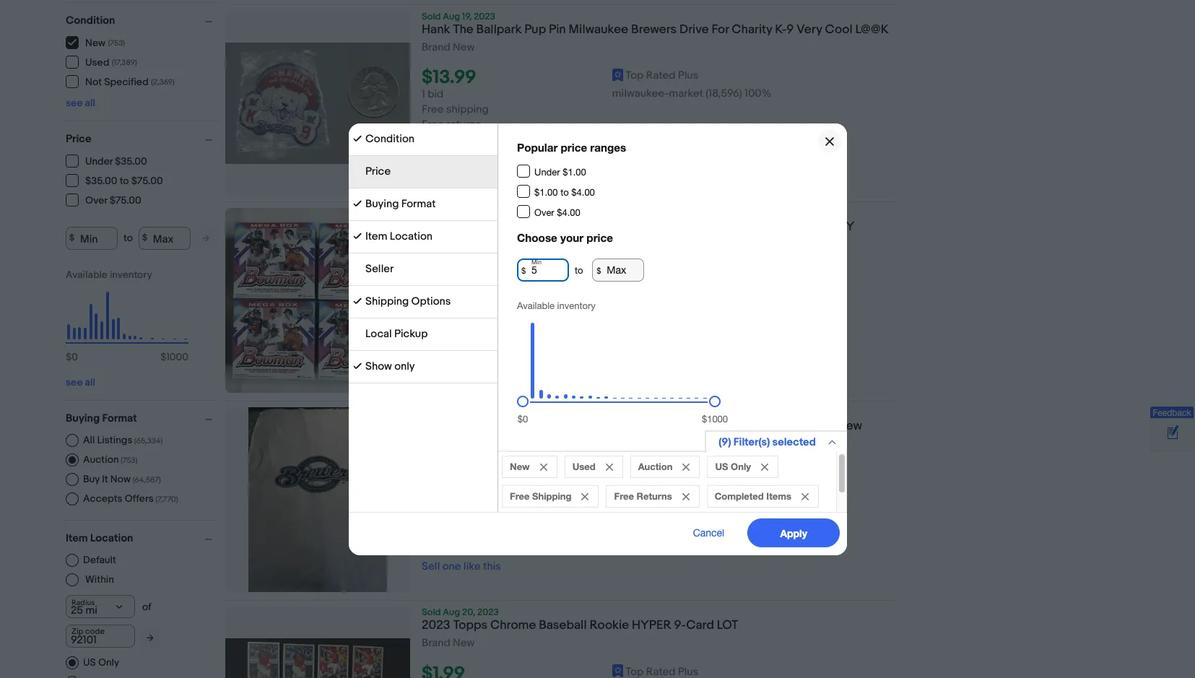 Task type: vqa. For each thing, say whether or not it's contained in the screenshot.
HANDMADE Knit CROCHET Pink BOOK or PHOTO Album COVER White UNICORN Horse TIFFANY link
no



Task type: locate. For each thing, give the bounding box(es) containing it.
like inside milwaukee-market (18,596) 100% free shipping free returns view similar active items sell one like this
[[464, 148, 481, 162]]

only
[[731, 460, 751, 472], [98, 656, 119, 668]]

3 filter applied image from the top
[[353, 297, 362, 305]]

0 vertical spatial buying
[[365, 197, 399, 211]]

buying up all
[[66, 411, 100, 425]]

us inside dialog
[[715, 460, 728, 472]]

9
[[787, 22, 794, 37]]

1 returns from the top
[[446, 118, 481, 132]]

1 vertical spatial this
[[483, 361, 501, 374]]

see all down 0
[[66, 376, 95, 388]]

3 active from the top
[[483, 545, 513, 559]]

2 vertical spatial view similar active items link
[[422, 545, 543, 559]]

2 (18,596) from the top
[[706, 499, 742, 512]]

1 (18,596) from the top
[[706, 87, 742, 101]]

0 vertical spatial see
[[66, 96, 83, 109]]

(753) inside auction (753)
[[121, 455, 138, 465]]

k-
[[775, 22, 787, 37]]

0 vertical spatial aug
[[443, 11, 460, 22]]

4 filter applied image from the top
[[353, 362, 362, 370]]

location
[[390, 229, 432, 243], [90, 531, 133, 545]]

2 aug from the top
[[443, 208, 460, 220]]

items inside the free shipping free returns view similar active items sell one like this
[[515, 345, 543, 359]]

returns down $13.99
[[446, 118, 481, 132]]

(2,369)
[[151, 77, 175, 87]]

$35.00 to $75.00
[[85, 175, 163, 187]]

brand inside milwaukee brewers promo sga blanket big huge 39" x 56" baseball brand new l@@k !
[[802, 419, 835, 434]]

2 sell from the top
[[422, 361, 440, 374]]

inventory down maximum value in $ text field
[[110, 268, 152, 281]]

remove filter - show only - completed items image
[[801, 493, 809, 500]]

under down popular
[[534, 166, 560, 177]]

$1.00 up over $4.00
[[534, 186, 558, 197]]

shipping down $79.99 at the left of page
[[446, 315, 489, 329]]

view inside view similar active items sell one like this
[[422, 545, 446, 559]]

2 rated from the top
[[646, 281, 676, 295]]

view similar active items link down $13.99
[[422, 133, 543, 147]]

1 top rated plus from the top
[[626, 69, 699, 82]]

this
[[483, 148, 501, 162], [483, 361, 501, 374], [483, 560, 501, 574]]

now
[[110, 473, 131, 485]]

brewers
[[631, 22, 677, 37], [484, 419, 530, 434]]

3 1 from the top
[[422, 499, 425, 513]]

buy it now (64,587)
[[83, 473, 161, 485]]

1 rated from the top
[[646, 69, 676, 82]]

price
[[66, 132, 91, 146], [365, 164, 390, 178]]

condition up new (753)
[[66, 13, 115, 27]]

0 vertical spatial minimum value in $ text field
[[66, 226, 118, 250]]

1 similar from the top
[[448, 133, 480, 147]]

baseball inside sold  aug 19, 2023 lot of 4 (four) 2021 bowman baseball trading cards mega boxes factory sealed brand new
[[596, 220, 644, 234]]

price up "under $35.00" link
[[66, 132, 91, 146]]

format
[[401, 197, 436, 211], [102, 411, 137, 425]]

accepts offers (7,770)
[[83, 492, 178, 505]]

3 sold from the top
[[422, 607, 441, 619]]

0 vertical spatial view
[[422, 133, 446, 147]]

dialog
[[0, 0, 1195, 678]]

1 bid from the top
[[428, 88, 444, 101]]

0 vertical spatial $4.00
[[571, 186, 595, 197]]

format up the item location tab
[[401, 197, 436, 211]]

3 view similar active items link from the top
[[422, 545, 543, 559]]

2 vertical spatial baseball
[[539, 619, 587, 633]]

filter applied image inside show only tab
[[353, 362, 362, 370]]

0 vertical spatial $1.00
[[562, 166, 586, 177]]

used left remove filter - condition - used image
[[572, 460, 595, 472]]

1 horizontal spatial minimum value in $ text field
[[517, 258, 569, 281]]

active
[[483, 133, 513, 147], [483, 345, 513, 359], [483, 545, 513, 559]]

available inventory down maximum value in $ text field
[[66, 268, 152, 281]]

2023 for 4
[[474, 208, 495, 220]]

items
[[766, 490, 791, 502]]

$35.00 up the $35.00 to $75.00
[[115, 155, 147, 168]]

1 one from the top
[[443, 148, 461, 162]]

item up default link
[[66, 531, 88, 545]]

0 vertical spatial this
[[483, 148, 501, 162]]

used up not at the top of the page
[[85, 56, 109, 69]]

see all button
[[66, 96, 95, 109], [66, 376, 95, 388]]

shipping
[[446, 103, 489, 116], [446, 315, 489, 329]]

trading
[[647, 220, 689, 234]]

1 vertical spatial 1
[[422, 300, 425, 314]]

2 vertical spatial 1 bid
[[422, 499, 444, 513]]

location up default
[[90, 531, 133, 545]]

filter applied image inside shipping options tab
[[353, 297, 362, 305]]

0 horizontal spatial $1.00
[[534, 186, 558, 197]]

0 vertical spatial 1 bid
[[422, 88, 444, 101]]

2 similar from the top
[[448, 345, 480, 359]]

0 vertical spatial active
[[483, 133, 513, 147]]

2 view from the top
[[422, 345, 446, 359]]

2 vertical spatial aug
[[443, 607, 460, 619]]

similar down $13.99
[[448, 133, 480, 147]]

under $35.00 link
[[66, 154, 148, 168]]

under up $35.00 to $75.00 link
[[85, 155, 113, 168]]

2 100% from the top
[[745, 499, 772, 512]]

0 vertical spatial brewers
[[631, 22, 677, 37]]

popular price ranges
[[517, 140, 626, 153]]

1 vertical spatial $4.00
[[557, 207, 580, 218]]

2 bid from the top
[[428, 300, 444, 314]]

free left returns
[[614, 490, 634, 502]]

1 all from the top
[[85, 96, 95, 109]]

$4.00 up bowman
[[557, 207, 580, 218]]

2 like from the top
[[464, 361, 481, 374]]

item up seller
[[365, 229, 387, 243]]

like inside view similar active items sell one like this
[[464, 560, 481, 574]]

0 vertical spatial similar
[[448, 133, 480, 147]]

used for used (17,389)
[[85, 56, 109, 69]]

see all down not at the top of the page
[[66, 96, 95, 109]]

1 1 bid from the top
[[422, 88, 444, 101]]

one up buying format tab
[[443, 148, 461, 162]]

item location inside tab
[[365, 229, 432, 243]]

milwaukee brewers promo sga blanket big huge 39" x 56" baseball brand new l@@k ! image
[[248, 408, 387, 592]]

view
[[422, 133, 446, 147], [422, 345, 446, 359], [422, 545, 446, 559]]

(four)
[[475, 220, 514, 234]]

it
[[102, 473, 108, 485]]

1 vertical spatial inventory
[[557, 300, 595, 311]]

one
[[443, 148, 461, 162], [443, 361, 461, 374], [443, 560, 461, 574]]

0 vertical spatial l@@k
[[855, 22, 889, 37]]

hank
[[422, 22, 450, 37]]

0 vertical spatial sell one like this link
[[422, 148, 501, 162]]

shipping down "remove filter - condition - new" image
[[532, 490, 571, 502]]

milwaukee inside sold  aug 19, 2023 hank the ballpark pup pin milwaukee brewers drive for charity k-9 very cool l@@k brand new
[[569, 22, 629, 37]]

milwaukee- inside milwaukee-market (18,596) 100% free shipping free returns view similar active items sell one like this
[[612, 87, 669, 101]]

milwaukee up !
[[422, 419, 482, 434]]

format inside tab
[[401, 197, 436, 211]]

buying format inside tab
[[365, 197, 436, 211]]

sell inside milwaukee-market (18,596) 100% free shipping free returns view similar active items sell one like this
[[422, 148, 440, 162]]

0 horizontal spatial auction
[[83, 453, 119, 466]]

1 horizontal spatial item location
[[365, 229, 432, 243]]

1000
[[166, 351, 189, 363]]

0 horizontal spatial over
[[85, 194, 107, 207]]

2 vertical spatial sell
[[422, 560, 440, 574]]

condition for condition tab
[[365, 132, 414, 146]]

2 one from the top
[[443, 361, 461, 374]]

2 1 bid from the top
[[422, 300, 444, 314]]

1 market from the top
[[669, 87, 703, 101]]

1 vertical spatial all
[[85, 376, 95, 388]]

like right only
[[464, 361, 481, 374]]

1 vertical spatial bid
[[428, 300, 444, 314]]

new inside dialog
[[510, 460, 530, 472]]

one inside the free shipping free returns view similar active items sell one like this
[[443, 361, 461, 374]]

3 top from the top
[[626, 481, 644, 494]]

2 horizontal spatial baseball
[[751, 419, 799, 434]]

1 vertical spatial format
[[102, 411, 137, 425]]

market down drive at the right top of page
[[669, 87, 703, 101]]

format for buying format tab
[[401, 197, 436, 211]]

tab list containing condition
[[349, 123, 497, 383]]

cancel
[[693, 527, 724, 538]]

1 see all from the top
[[66, 96, 95, 109]]

1 vertical spatial baseball
[[751, 419, 799, 434]]

sell one like this link up buying format tab
[[422, 148, 501, 162]]

2 vertical spatial view
[[422, 545, 446, 559]]

0 vertical spatial available inventory
[[66, 268, 152, 281]]

2 19, from the top
[[462, 208, 472, 220]]

items inside view similar active items sell one like this
[[515, 545, 543, 559]]

bid for $13.99
[[428, 88, 444, 101]]

sold for $79.99
[[422, 208, 441, 220]]

2 filter applied image from the top
[[353, 231, 362, 240]]

price up under $1.00
[[561, 140, 587, 153]]

3 sell one like this link from the top
[[422, 560, 501, 574]]

location inside tab
[[390, 229, 432, 243]]

1 vertical spatial lot
[[717, 619, 739, 633]]

lot of 4 (four) 2021 bowman baseball trading cards mega boxes factory sealed link
[[422, 220, 898, 254]]

2 this from the top
[[483, 361, 501, 374]]

2 see all button from the top
[[66, 376, 95, 388]]

lot up sealed in the left of the page
[[422, 220, 443, 234]]

$35.00 up the over $75.00 link
[[85, 175, 117, 187]]

top rated plus down sold  aug 19, 2023 hank the ballpark pup pin milwaukee brewers drive for charity k-9 very cool l@@k brand new
[[626, 69, 699, 82]]

56"
[[730, 419, 749, 434]]

3 one from the top
[[443, 560, 461, 574]]

brewers left promo
[[484, 419, 530, 434]]

similar down options
[[448, 345, 480, 359]]

aug inside sold  aug 19, 2023 lot of 4 (four) 2021 bowman baseball trading cards mega boxes factory sealed brand new
[[443, 208, 460, 220]]

0 vertical spatial see all
[[66, 96, 95, 109]]

buying inside tab
[[365, 197, 399, 211]]

market up cancel 'button'
[[669, 499, 703, 512]]

100% down remove filter - item location - us only icon
[[745, 499, 772, 512]]

(753) inside new (753)
[[108, 38, 125, 48]]

0 vertical spatial buying format
[[365, 197, 436, 211]]

3 like from the top
[[464, 560, 481, 574]]

1 items from the top
[[515, 133, 543, 147]]

2 all from the top
[[85, 376, 95, 388]]

1 bid
[[422, 88, 444, 101], [422, 300, 444, 314], [422, 499, 444, 513]]

item location for item location dropdown button
[[66, 531, 133, 545]]

over $75.00
[[85, 194, 141, 207]]

2 vertical spatial similar
[[448, 545, 480, 559]]

2 plus from the top
[[678, 281, 699, 295]]

1 vertical spatial 1 bid
[[422, 300, 444, 314]]

3 this from the top
[[483, 560, 501, 574]]

0 vertical spatial rated
[[646, 69, 676, 82]]

39"
[[699, 419, 718, 434]]

2 see all from the top
[[66, 376, 95, 388]]

sold up the item location tab
[[422, 208, 441, 220]]

see all button down not at the top of the page
[[66, 96, 95, 109]]

aug inside sold  aug 20, 2023 2023 topps chrome baseball rookie hyper 9-card lot brand new
[[443, 607, 460, 619]]

0 vertical spatial (18,596)
[[706, 87, 742, 101]]

choose your price
[[517, 231, 613, 244]]

(753) up used (17,389)
[[108, 38, 125, 48]]

apply
[[780, 527, 807, 539]]

of
[[446, 220, 461, 234]]

aug
[[443, 11, 460, 22], [443, 208, 460, 220], [443, 607, 460, 619]]

$4.00 down under $1.00
[[571, 186, 595, 197]]

3 sell from the top
[[422, 560, 440, 574]]

2 1 from the top
[[422, 300, 425, 314]]

0 vertical spatial see all button
[[66, 96, 95, 109]]

0 horizontal spatial condition
[[66, 13, 115, 27]]

sold
[[422, 11, 441, 22], [422, 208, 441, 220], [422, 607, 441, 619]]

1 vertical spatial items
[[515, 345, 543, 359]]

1 filter applied image from the top
[[353, 199, 362, 208]]

sold inside sold  aug 20, 2023 2023 topps chrome baseball rookie hyper 9-card lot brand new
[[422, 607, 441, 619]]

1 vertical spatial (753)
[[121, 455, 138, 465]]

l@@k
[[855, 22, 889, 37], [422, 434, 455, 449]]

2 market from the top
[[669, 499, 703, 512]]

1 vertical spatial one
[[443, 361, 461, 374]]

item
[[365, 229, 387, 243], [66, 531, 88, 545]]

filter applied image inside buying format tab
[[353, 199, 362, 208]]

plus up milwaukee-market (18,596) 100%
[[678, 481, 699, 494]]

sold inside sold  aug 19, 2023 hank the ballpark pup pin milwaukee brewers drive for charity k-9 very cool l@@k brand new
[[422, 11, 441, 22]]

one right only
[[443, 361, 461, 374]]

2 vertical spatial top
[[626, 481, 644, 494]]

(18,596) for milwaukee-market (18,596) 100% free shipping free returns view similar active items sell one like this
[[706, 87, 742, 101]]

19, right hank
[[462, 11, 472, 22]]

sell
[[422, 148, 440, 162], [422, 361, 440, 374], [422, 560, 440, 574]]

new inside sold  aug 20, 2023 2023 topps chrome baseball rookie hyper 9-card lot brand new
[[453, 637, 475, 650]]

0 vertical spatial market
[[669, 87, 703, 101]]

like up 20,
[[464, 560, 481, 574]]

brand inside sold  aug 19, 2023 hank the ballpark pup pin milwaukee brewers drive for charity k-9 very cool l@@k brand new
[[422, 40, 450, 54]]

items
[[515, 133, 543, 147], [515, 345, 543, 359], [515, 545, 543, 559]]

3 view from the top
[[422, 545, 446, 559]]

brand inside sold  aug 19, 2023 lot of 4 (four) 2021 bowman baseball trading cards mega boxes factory sealed brand new
[[422, 253, 450, 267]]

returns inside the free shipping free returns view similar active items sell one like this
[[446, 330, 481, 344]]

1 top from the top
[[626, 69, 644, 82]]

like
[[464, 148, 481, 162], [464, 361, 481, 374], [464, 560, 481, 574]]

to
[[120, 175, 129, 187], [560, 186, 569, 197], [124, 232, 133, 244], [575, 265, 583, 275]]

brand
[[422, 40, 450, 54], [422, 253, 450, 267], [802, 419, 835, 434], [422, 637, 450, 650]]

1 vertical spatial price
[[365, 164, 390, 178]]

0 horizontal spatial buying format
[[66, 411, 137, 425]]

1 shipping from the top
[[446, 103, 489, 116]]

auction up it
[[83, 453, 119, 466]]

sold  aug 19, 2023 hank the ballpark pup pin milwaukee brewers drive for charity k-9 very cool l@@k brand new
[[422, 11, 889, 54]]

hank the ballpark pup pin milwaukee brewers drive for charity k-9 very cool l@@k image
[[225, 43, 410, 164]]

2 vertical spatial rated
[[646, 481, 676, 494]]

19, right of on the top of page
[[462, 208, 472, 220]]

!
[[458, 434, 462, 449]]

completed
[[714, 490, 764, 502]]

$35.00
[[115, 155, 147, 168], [85, 175, 117, 187]]

1 sell one like this link from the top
[[422, 148, 501, 162]]

2 vertical spatial like
[[464, 560, 481, 574]]

remove filter - show only - free returns image
[[682, 493, 689, 500]]

(753) up buy it now (64,587)
[[121, 455, 138, 465]]

1 plus from the top
[[678, 69, 699, 82]]

1 active from the top
[[483, 133, 513, 147]]

0 vertical spatial bid
[[428, 88, 444, 101]]

0 vertical spatial inventory
[[110, 268, 152, 281]]

over up 2021
[[534, 207, 554, 218]]

inventory down maximum value in $ text box
[[557, 300, 595, 311]]

rated down sold  aug 19, 2023 hank the ballpark pup pin milwaukee brewers drive for charity k-9 very cool l@@k brand new
[[646, 69, 676, 82]]

free shipping
[[510, 490, 571, 502]]

1 vertical spatial minimum value in $ text field
[[517, 258, 569, 281]]

0 vertical spatial condition
[[66, 13, 115, 27]]

2 top rated plus from the top
[[626, 281, 699, 295]]

aug inside sold  aug 19, 2023 hank the ballpark pup pin milwaukee brewers drive for charity k-9 very cool l@@k brand new
[[443, 11, 460, 22]]

100% inside milwaukee-market (18,596) 100% free shipping free returns view similar active items sell one like this
[[745, 87, 772, 101]]

sealed
[[422, 235, 466, 249]]

item location up seller
[[365, 229, 432, 243]]

$1.00 up $1.00 to $4.00
[[562, 166, 586, 177]]

l@@k inside sold  aug 19, 2023 hank the ballpark pup pin milwaukee brewers drive for charity k-9 very cool l@@k brand new
[[855, 22, 889, 37]]

filter applied image
[[353, 199, 362, 208], [353, 231, 362, 240], [353, 297, 362, 305], [353, 362, 362, 370]]

1 vertical spatial only
[[98, 656, 119, 668]]

condition inside tab
[[365, 132, 414, 146]]

similar up 20,
[[448, 545, 480, 559]]

0 vertical spatial format
[[401, 197, 436, 211]]

brewers left drive at the right top of page
[[631, 22, 677, 37]]

under for under $1.00
[[534, 166, 560, 177]]

1 horizontal spatial shipping
[[532, 490, 571, 502]]

1 like from the top
[[464, 148, 481, 162]]

2 top from the top
[[626, 281, 644, 295]]

view similar active items link for $13.99
[[422, 133, 543, 147]]

2023 for ballpark
[[474, 11, 495, 22]]

price down condition tab
[[365, 164, 390, 178]]

3 plus from the top
[[678, 481, 699, 494]]

milwaukee- left remove filter - show only - free returns "image"
[[612, 499, 669, 512]]

1 view similar active items link from the top
[[422, 133, 543, 147]]

l@@k right cool
[[855, 22, 889, 37]]

2023 inside sold  aug 19, 2023 lot of 4 (four) 2021 bowman baseball trading cards mega boxes factory sealed brand new
[[474, 208, 495, 220]]

aug for $13.99
[[443, 11, 460, 22]]

(18,596)
[[706, 87, 742, 101], [706, 499, 742, 512]]

see for condition
[[66, 96, 83, 109]]

sga
[[572, 419, 598, 434]]

l@@k left !
[[422, 434, 455, 449]]

all listings (65,334)
[[83, 434, 163, 446]]

1 vertical spatial view similar active items link
[[422, 345, 543, 359]]

19, for $13.99
[[462, 11, 472, 22]]

0 vertical spatial plus
[[678, 69, 699, 82]]

2 see from the top
[[66, 376, 83, 388]]

$
[[69, 233, 75, 243], [142, 233, 147, 243], [521, 265, 526, 275], [596, 265, 601, 275], [66, 351, 72, 363], [160, 351, 166, 363]]

2 vertical spatial one
[[443, 560, 461, 574]]

1 vertical spatial see all button
[[66, 376, 95, 388]]

default
[[83, 554, 116, 566]]

0 vertical spatial all
[[85, 96, 95, 109]]

all up all
[[85, 376, 95, 388]]

buying format up the item location tab
[[365, 197, 436, 211]]

 (753) Items text field
[[119, 455, 138, 465]]

1 vertical spatial condition
[[365, 132, 414, 146]]

free up condition tab
[[422, 103, 444, 116]]

 (65,334) Items text field
[[133, 436, 163, 445]]

2 active from the top
[[483, 345, 513, 359]]

0 vertical spatial like
[[464, 148, 481, 162]]

lot of 4 (four) 2021 bowman baseball trading cards mega boxes factory sealed image
[[225, 208, 410, 393]]

1 horizontal spatial us only
[[715, 460, 751, 472]]

2023 topps chrome baseball rookie hyper 9-card lot image
[[225, 639, 410, 678]]

(18,596) up cancel 'button'
[[706, 499, 742, 512]]

top down sold  aug 19, 2023 lot of 4 (four) 2021 bowman baseball trading cards mega boxes factory sealed brand new
[[626, 281, 644, 295]]

0 horizontal spatial minimum value in $ text field
[[66, 226, 118, 250]]

baseball up (9) filter(s) selected
[[751, 419, 799, 434]]

0 horizontal spatial inventory
[[110, 268, 152, 281]]

1 for $13.99
[[422, 88, 425, 101]]

inventory
[[110, 268, 152, 281], [557, 300, 595, 311]]

under
[[85, 155, 113, 168], [534, 166, 560, 177]]

item inside tab
[[365, 229, 387, 243]]

remove filter - item location - us only image
[[761, 463, 768, 471]]

baseball inside milwaukee brewers promo sga blanket big huge 39" x 56" baseball brand new l@@k !
[[751, 419, 799, 434]]

1 19, from the top
[[462, 11, 472, 22]]

1 this from the top
[[483, 148, 501, 162]]

over down $35.00 to $75.00 link
[[85, 194, 107, 207]]

1 horizontal spatial milwaukee
[[569, 22, 629, 37]]

(18,596) inside milwaukee-market (18,596) 100% free shipping free returns view similar active items sell one like this
[[706, 87, 742, 101]]

1 view from the top
[[422, 133, 446, 147]]

lot right "card"
[[717, 619, 739, 633]]

completed items
[[714, 490, 791, 502]]

None text field
[[66, 624, 135, 648]]

location down buying format tab
[[390, 229, 432, 243]]

pin
[[549, 22, 566, 37]]

0 horizontal spatial us
[[83, 656, 96, 668]]

free shipping free returns view similar active items sell one like this
[[422, 315, 543, 374]]

filter applied image
[[353, 134, 362, 143]]

price right your
[[586, 231, 613, 244]]

aug for $79.99
[[443, 208, 460, 220]]

see all button down 0
[[66, 376, 95, 388]]

1 horizontal spatial format
[[401, 197, 436, 211]]

100% down charity
[[745, 87, 772, 101]]

ballpark
[[476, 22, 522, 37]]

0 vertical spatial item
[[365, 229, 387, 243]]

1 bid for $79.99
[[422, 300, 444, 314]]

condition for condition dropdown button
[[66, 13, 115, 27]]

0 vertical spatial lot
[[422, 220, 443, 234]]

condition right filter applied image
[[365, 132, 414, 146]]

popular
[[517, 140, 557, 153]]

auction up returns
[[638, 460, 672, 472]]

us only inside dialog
[[715, 460, 751, 472]]

1 vertical spatial see
[[66, 376, 83, 388]]

$75.00 inside $35.00 to $75.00 link
[[131, 175, 163, 187]]

shipping down seller
[[365, 294, 409, 308]]

Maximum Value in $ text field
[[592, 258, 644, 281]]

sold  aug 19, 2023 lot of 4 (four) 2021 bowman baseball trading cards mega boxes factory sealed brand new
[[422, 208, 855, 267]]

all down not at the top of the page
[[85, 96, 95, 109]]

plus down drive at the right top of page
[[678, 69, 699, 82]]

0 vertical spatial milwaukee
[[569, 22, 629, 37]]

19, inside sold  aug 19, 2023 lot of 4 (four) 2021 bowman baseball trading cards mega boxes factory sealed brand new
[[462, 208, 472, 220]]

sell one like this link for $79.99
[[422, 361, 501, 374]]

$75.00 down the $35.00 to $75.00
[[110, 194, 141, 207]]

see for price
[[66, 376, 83, 388]]

2023 inside sold  aug 19, 2023 hank the ballpark pup pin milwaukee brewers drive for charity k-9 very cool l@@k brand new
[[474, 11, 495, 22]]

0 horizontal spatial item
[[66, 531, 88, 545]]

 (64,587) Items text field
[[131, 475, 161, 484]]

market for milwaukee-market (18,596) 100% free shipping free returns view similar active items sell one like this
[[669, 87, 703, 101]]

milwaukee right pin
[[569, 22, 629, 37]]

free
[[422, 103, 444, 116], [422, 118, 444, 132], [422, 315, 444, 329], [422, 330, 444, 344], [510, 490, 529, 502], [614, 490, 634, 502]]

this inside view similar active items sell one like this
[[483, 560, 501, 574]]

1 milwaukee- from the top
[[612, 87, 669, 101]]

(753) for auction
[[121, 455, 138, 465]]

milwaukee
[[569, 22, 629, 37], [422, 419, 482, 434]]

2 sell one like this link from the top
[[422, 361, 501, 374]]

us inside 'link'
[[83, 656, 96, 668]]

shipping inside the free shipping free returns view similar active items sell one like this
[[446, 315, 489, 329]]

1 horizontal spatial price
[[365, 164, 390, 178]]

2023
[[474, 11, 495, 22], [474, 208, 495, 220], [477, 607, 499, 619], [422, 619, 450, 633]]

milwaukee- up ranges
[[612, 87, 669, 101]]

0 vertical spatial sell
[[422, 148, 440, 162]]

$4.00
[[571, 186, 595, 197], [557, 207, 580, 218]]

3 aug from the top
[[443, 607, 460, 619]]

2023 right 4
[[474, 208, 495, 220]]

1 vertical spatial buying format
[[66, 411, 137, 425]]

2 view similar active items link from the top
[[422, 345, 543, 359]]

19, inside sold  aug 19, 2023 hank the ballpark pup pin milwaukee brewers drive for charity k-9 very cool l@@k brand new
[[462, 11, 472, 22]]

2023 right 20,
[[477, 607, 499, 619]]

this inside milwaukee-market (18,596) 100% free shipping free returns view similar active items sell one like this
[[483, 148, 501, 162]]

l@@k inside milwaukee brewers promo sga blanket big huge 39" x 56" baseball brand new l@@k !
[[422, 434, 455, 449]]

condition tab
[[349, 123, 497, 156]]

us only link
[[66, 656, 119, 669]]

0 vertical spatial us
[[715, 460, 728, 472]]

2 milwaukee- from the top
[[612, 499, 669, 512]]

3 1 bid from the top
[[422, 499, 444, 513]]

0 horizontal spatial buying
[[66, 411, 100, 425]]

graph of available inventory between $0 and $1000+ image
[[66, 268, 189, 370], [517, 300, 722, 407]]

shipping options tab
[[349, 286, 497, 318]]

sold inside sold  aug 19, 2023 lot of 4 (four) 2021 bowman baseball trading cards mega boxes factory sealed brand new
[[422, 208, 441, 220]]

1 vertical spatial milwaukee-
[[612, 499, 669, 512]]

default link
[[66, 554, 116, 567]]

1 vertical spatial returns
[[446, 330, 481, 344]]

100% for milwaukee-market (18,596) 100%
[[745, 499, 772, 512]]

19, for $79.99
[[462, 208, 472, 220]]

baseball left rookie
[[539, 619, 587, 633]]

1 aug from the top
[[443, 11, 460, 22]]

3 items from the top
[[515, 545, 543, 559]]

0 vertical spatial available
[[66, 268, 108, 281]]

one inside milwaukee-market (18,596) 100% free shipping free returns view similar active items sell one like this
[[443, 148, 461, 162]]

filter applied image for show
[[353, 362, 362, 370]]

one up topps
[[443, 560, 461, 574]]

(9) filter(s) selected button
[[705, 430, 847, 453]]

2 shipping from the top
[[446, 315, 489, 329]]

format up "all listings (65,334)"
[[102, 411, 137, 425]]

item for item location dropdown button
[[66, 531, 88, 545]]

100% for milwaukee-market (18,596) 100% free shipping free returns view similar active items sell one like this
[[745, 87, 772, 101]]

aug left 4
[[443, 208, 460, 220]]

sell one like this link up 20,
[[422, 560, 501, 574]]

top for $79.99
[[626, 281, 644, 295]]

us only
[[715, 460, 751, 472], [83, 656, 119, 668]]

0 vertical spatial milwaukee-
[[612, 87, 669, 101]]

(9) filter(s) selected
[[718, 435, 816, 449]]

$75.00 down under $35.00
[[131, 175, 163, 187]]

market inside milwaukee-market (18,596) 100% free shipping free returns view similar active items sell one like this
[[669, 87, 703, 101]]

tab list
[[349, 123, 497, 383]]

view inside milwaukee-market (18,596) 100% free shipping free returns view similar active items sell one like this
[[422, 133, 446, 147]]

sell one like this link right only
[[422, 361, 501, 374]]

1 see from the top
[[66, 96, 83, 109]]

0 horizontal spatial milwaukee
[[422, 419, 482, 434]]

1 see all button from the top
[[66, 96, 95, 109]]

2 items from the top
[[515, 345, 543, 359]]

1 1 from the top
[[422, 88, 425, 101]]

buying
[[365, 197, 399, 211], [66, 411, 100, 425]]

sold left the
[[422, 11, 441, 22]]

returns
[[636, 490, 672, 502]]

1 sold from the top
[[422, 11, 441, 22]]

3 similar from the top
[[448, 545, 480, 559]]

top down sold  aug 19, 2023 hank the ballpark pup pin milwaukee brewers drive for charity k-9 very cool l@@k brand new
[[626, 69, 644, 82]]

item location for the item location tab
[[365, 229, 432, 243]]

0 vertical spatial returns
[[446, 118, 481, 132]]

Minimum Value in $ text field
[[66, 226, 118, 250], [517, 258, 569, 281]]

brand inside sold  aug 20, 2023 2023 topps chrome baseball rookie hyper 9-card lot brand new
[[422, 637, 450, 650]]

top for $13.99
[[626, 69, 644, 82]]

show only tab
[[349, 351, 497, 383]]

all
[[85, 96, 95, 109], [85, 376, 95, 388]]

2 vertical spatial bid
[[428, 499, 444, 513]]

2 sold from the top
[[422, 208, 441, 220]]

filter applied image inside the item location tab
[[353, 231, 362, 240]]

0 horizontal spatial under
[[85, 155, 113, 168]]

1 sell from the top
[[422, 148, 440, 162]]

0 horizontal spatial baseball
[[539, 619, 587, 633]]

view similar active items link up 20,
[[422, 545, 543, 559]]

2023 right the
[[474, 11, 495, 22]]

buying format up all
[[66, 411, 137, 425]]

2 returns from the top
[[446, 330, 481, 344]]

free left the 'remove filter - shipping options - free shipping' icon
[[510, 490, 529, 502]]

1 vertical spatial like
[[464, 361, 481, 374]]

1 100% from the top
[[745, 87, 772, 101]]

1
[[422, 88, 425, 101], [422, 300, 425, 314], [422, 499, 425, 513]]



Task type: describe. For each thing, give the bounding box(es) containing it.
show only
[[365, 359, 415, 373]]

options
[[411, 294, 451, 308]]

only inside 'link'
[[98, 656, 119, 668]]

apply within filter image
[[147, 633, 154, 642]]

(753) for new
[[108, 38, 125, 48]]

cards
[[691, 220, 726, 234]]

your
[[560, 231, 583, 244]]

item location tab
[[349, 221, 497, 253]]

hank the ballpark pup pin milwaukee brewers drive for charity k-9 very cool l@@k link
[[422, 22, 898, 41]]

view similar active items link for $79.99
[[422, 345, 543, 359]]

under for under $35.00
[[85, 155, 113, 168]]

under $35.00
[[85, 155, 147, 168]]

over for over $4.00
[[534, 207, 554, 218]]

feedback
[[1153, 408, 1191, 418]]

within
[[85, 574, 114, 586]]

charity
[[732, 22, 772, 37]]

free down $13.99
[[422, 118, 444, 132]]

milwaukee inside milwaukee brewers promo sga blanket big huge 39" x 56" baseball brand new l@@k !
[[422, 419, 482, 434]]

plus for $79.99
[[678, 281, 699, 295]]

baseball for brand
[[751, 419, 799, 434]]

$13.99
[[422, 67, 476, 89]]

one inside view similar active items sell one like this
[[443, 560, 461, 574]]

price inside tab list
[[365, 164, 390, 178]]

0 vertical spatial price
[[66, 132, 91, 146]]

returns inside milwaukee-market (18,596) 100% free shipping free returns view similar active items sell one like this
[[446, 118, 481, 132]]

x
[[721, 419, 727, 434]]

top rated plus for $79.99
[[626, 281, 699, 295]]

sell inside view similar active items sell one like this
[[422, 560, 440, 574]]

brewers inside milwaukee brewers promo sga blanket big huge 39" x 56" baseball brand new l@@k !
[[484, 419, 530, 434]]

items inside milwaukee-market (18,596) 100% free shipping free returns view similar active items sell one like this
[[515, 133, 543, 147]]

item for the item location tab
[[365, 229, 387, 243]]

$ 0
[[66, 351, 78, 363]]

rated for $79.99
[[646, 281, 676, 295]]

0 vertical spatial $35.00
[[115, 155, 147, 168]]

apply button
[[748, 518, 840, 547]]

new inside sold  aug 19, 2023 hank the ballpark pup pin milwaukee brewers drive for charity k-9 very cool l@@k brand new
[[453, 40, 475, 54]]

remove filter - condition - used image
[[605, 463, 613, 471]]

auction for auction (753)
[[83, 453, 119, 466]]

1 horizontal spatial $1.00
[[562, 166, 586, 177]]

1 vertical spatial $1.00
[[534, 186, 558, 197]]

market for milwaukee-market (18,596) 100%
[[669, 499, 703, 512]]

shipping inside tab
[[365, 294, 409, 308]]

not specified (2,369)
[[85, 76, 175, 88]]

remove filter - shipping options - free shipping image
[[581, 493, 589, 500]]

item location button
[[66, 531, 219, 545]]

2023 for chrome
[[477, 607, 499, 619]]

to left maximum value in $ text field
[[124, 232, 133, 244]]

show
[[365, 359, 392, 373]]

used (17,389)
[[85, 56, 137, 69]]

card
[[686, 619, 714, 633]]

selected
[[772, 435, 816, 449]]

 (7,770) Items text field
[[154, 494, 178, 504]]

listings
[[97, 434, 133, 446]]

hyper
[[632, 619, 671, 633]]

filter applied image for item
[[353, 231, 362, 240]]

sell one like this link for $13.99
[[422, 148, 501, 162]]

remove filter - condition - new image
[[540, 463, 547, 471]]

buying format for buying format dropdown button
[[66, 411, 137, 425]]

active inside the free shipping free returns view similar active items sell one like this
[[483, 345, 513, 359]]

3 bid from the top
[[428, 499, 444, 513]]

brewers inside sold  aug 19, 2023 hank the ballpark pup pin milwaukee brewers drive for charity k-9 very cool l@@k brand new
[[631, 22, 677, 37]]

milwaukee brewers promo sga blanket big huge 39" x 56" baseball brand new l@@k !
[[422, 419, 863, 449]]

free up show only tab
[[422, 330, 444, 344]]

0 vertical spatial price
[[561, 140, 587, 153]]

chrome
[[490, 619, 536, 633]]

milwaukee- for milwaukee-market (18,596) 100% free shipping free returns view similar active items sell one like this
[[612, 87, 669, 101]]

0 horizontal spatial available
[[66, 268, 108, 281]]

(18,596) for milwaukee-market (18,596) 100%
[[706, 499, 742, 512]]

1 vertical spatial shipping
[[532, 490, 571, 502]]

3 rated from the top
[[646, 481, 676, 494]]

sell inside the free shipping free returns view similar active items sell one like this
[[422, 361, 440, 374]]

0 horizontal spatial graph of available inventory between $0 and $1000+ image
[[66, 268, 189, 370]]

lot inside sold  aug 19, 2023 lot of 4 (four) 2021 bowman baseball trading cards mega boxes factory sealed brand new
[[422, 220, 443, 234]]

2023 left topps
[[422, 619, 450, 633]]

drive
[[680, 22, 709, 37]]

view inside the free shipping free returns view similar active items sell one like this
[[422, 345, 446, 359]]

format for buying format dropdown button
[[102, 411, 137, 425]]

all
[[83, 434, 95, 446]]

1 horizontal spatial inventory
[[557, 300, 595, 311]]

Maximum Value in $ text field
[[139, 226, 191, 250]]

over for over $75.00
[[85, 194, 107, 207]]

(9)
[[718, 435, 731, 449]]

view similar active items sell one like this
[[422, 545, 543, 574]]

like inside the free shipping free returns view similar active items sell one like this
[[464, 361, 481, 374]]

see all for price
[[66, 376, 95, 388]]

2023 topps chrome baseball rookie hyper 9-card lot heading
[[422, 619, 739, 633]]

1 bid for $13.99
[[422, 88, 444, 101]]

20,
[[462, 607, 475, 619]]

buying for buying format dropdown button
[[66, 411, 100, 425]]

milwaukee-market (18,596) 100%
[[612, 499, 772, 512]]

cancel button
[[677, 518, 740, 547]]

tab list inside dialog
[[349, 123, 497, 383]]

sold  aug 20, 2023 2023 topps chrome baseball rookie hyper 9-card lot brand new
[[422, 607, 739, 650]]

active inside view similar active items sell one like this
[[483, 545, 513, 559]]

condition button
[[66, 13, 219, 27]]

0
[[72, 351, 78, 363]]

boxes
[[763, 220, 798, 234]]

top rated plus for $13.99
[[626, 69, 699, 82]]

$1.00 to $4.00
[[534, 186, 595, 197]]

1 for $79.99
[[422, 300, 425, 314]]

huge
[[666, 419, 697, 434]]

plus for $13.99
[[678, 69, 699, 82]]

1 horizontal spatial graph of available inventory between $0 and $1000+ image
[[517, 300, 722, 407]]

of
[[142, 601, 152, 613]]

1 vertical spatial $35.00
[[85, 175, 117, 187]]

choose
[[517, 231, 557, 244]]

see all button for condition
[[66, 96, 95, 109]]

buying format for buying format tab
[[365, 197, 436, 211]]

milwaukee brewers promo sga blanket big huge 39" x 56" baseball brand new l@@k ! heading
[[422, 419, 863, 449]]

hank the ballpark pup pin milwaukee brewers drive for charity k-9 very cool l@@k heading
[[422, 22, 889, 37]]

cool
[[825, 22, 853, 37]]

rookie
[[590, 619, 629, 633]]

seller
[[365, 262, 393, 276]]

2023 topps chrome baseball rookie hyper 9-card lot link
[[422, 619, 898, 637]]

active inside milwaukee-market (18,596) 100% free shipping free returns view similar active items sell one like this
[[483, 133, 513, 147]]

over $4.00
[[534, 207, 580, 218]]

topps
[[453, 619, 488, 633]]

new inside sold  aug 19, 2023 lot of 4 (four) 2021 bowman baseball trading cards mega boxes factory sealed brand new
[[453, 253, 475, 267]]

similar inside view similar active items sell one like this
[[448, 545, 480, 559]]

9-
[[674, 619, 686, 633]]

very
[[797, 22, 822, 37]]

shipping inside milwaukee-market (18,596) 100% free shipping free returns view similar active items sell one like this
[[446, 103, 489, 116]]

location for the item location tab
[[390, 229, 432, 243]]

3 top rated plus from the top
[[626, 481, 699, 494]]

(64,587)
[[133, 475, 161, 484]]

free down options
[[422, 315, 444, 329]]

this inside the free shipping free returns view similar active items sell one like this
[[483, 361, 501, 374]]

bid for $79.99
[[428, 300, 444, 314]]

for
[[712, 22, 729, 37]]

similar inside the free shipping free returns view similar active items sell one like this
[[448, 345, 480, 359]]

buying for buying format tab
[[365, 197, 399, 211]]

auction for auction
[[638, 460, 672, 472]]

new inside milwaukee brewers promo sga blanket big huge 39" x 56" baseball brand new l@@k !
[[838, 419, 863, 434]]

auction (753)
[[83, 453, 138, 466]]

lot of 4 (four) 2021 bowman baseball trading cards mega boxes factory sealed heading
[[422, 220, 855, 249]]

$75.00 inside the over $75.00 link
[[110, 194, 141, 207]]

dialog containing condition
[[0, 0, 1195, 678]]

see all for condition
[[66, 96, 95, 109]]

(65,334)
[[134, 436, 163, 445]]

bowman
[[545, 220, 593, 234]]

rated for $13.99
[[646, 69, 676, 82]]

filter applied image for shipping
[[353, 297, 362, 305]]

1 horizontal spatial available inventory
[[517, 300, 595, 311]]

1 horizontal spatial available
[[517, 300, 554, 311]]

remove filter - buying format - auction image
[[682, 463, 690, 471]]

milwaukee- for milwaukee-market (18,596) 100%
[[612, 499, 669, 512]]

(7,770)
[[155, 494, 178, 504]]

us only inside us only 'link'
[[83, 656, 119, 668]]

all for condition
[[85, 96, 95, 109]]

$ 1000
[[160, 351, 189, 363]]

price button
[[66, 132, 219, 146]]

factory
[[801, 220, 855, 234]]

mega
[[728, 220, 761, 234]]

blanket
[[601, 419, 643, 434]]

similar inside milwaukee-market (18,596) 100% free shipping free returns view similar active items sell one like this
[[448, 133, 480, 147]]

ranges
[[590, 140, 626, 153]]

see all button for price
[[66, 376, 95, 388]]

filter applied image for buying
[[353, 199, 362, 208]]

promo
[[533, 419, 570, 434]]

baseball inside sold  aug 20, 2023 2023 topps chrome baseball rookie hyper 9-card lot brand new
[[539, 619, 587, 633]]

free returns
[[614, 490, 672, 502]]

to down your
[[575, 265, 583, 275]]

accepts
[[83, 492, 122, 505]]

4
[[464, 220, 472, 234]]

to down under $1.00
[[560, 186, 569, 197]]

location for item location dropdown button
[[90, 531, 133, 545]]

specified
[[104, 76, 149, 88]]

buy
[[83, 473, 100, 485]]

(17,389)
[[112, 58, 137, 67]]

used for used
[[572, 460, 595, 472]]

new (753)
[[85, 37, 125, 49]]

lot inside sold  aug 20, 2023 2023 topps chrome baseball rookie hyper 9-card lot brand new
[[717, 619, 739, 633]]

baseball for trading
[[596, 220, 644, 234]]

sold for $13.99
[[422, 11, 441, 22]]

buying format tab
[[349, 188, 497, 221]]

1 vertical spatial price
[[586, 231, 613, 244]]

to down under $35.00
[[120, 175, 129, 187]]

$35.00 to $75.00 link
[[66, 174, 164, 187]]

milwaukee-market (18,596) 100% free shipping free returns view similar active items sell one like this
[[422, 87, 772, 162]]

big
[[645, 419, 664, 434]]

all for price
[[85, 376, 95, 388]]

0 vertical spatial only
[[731, 460, 751, 472]]



